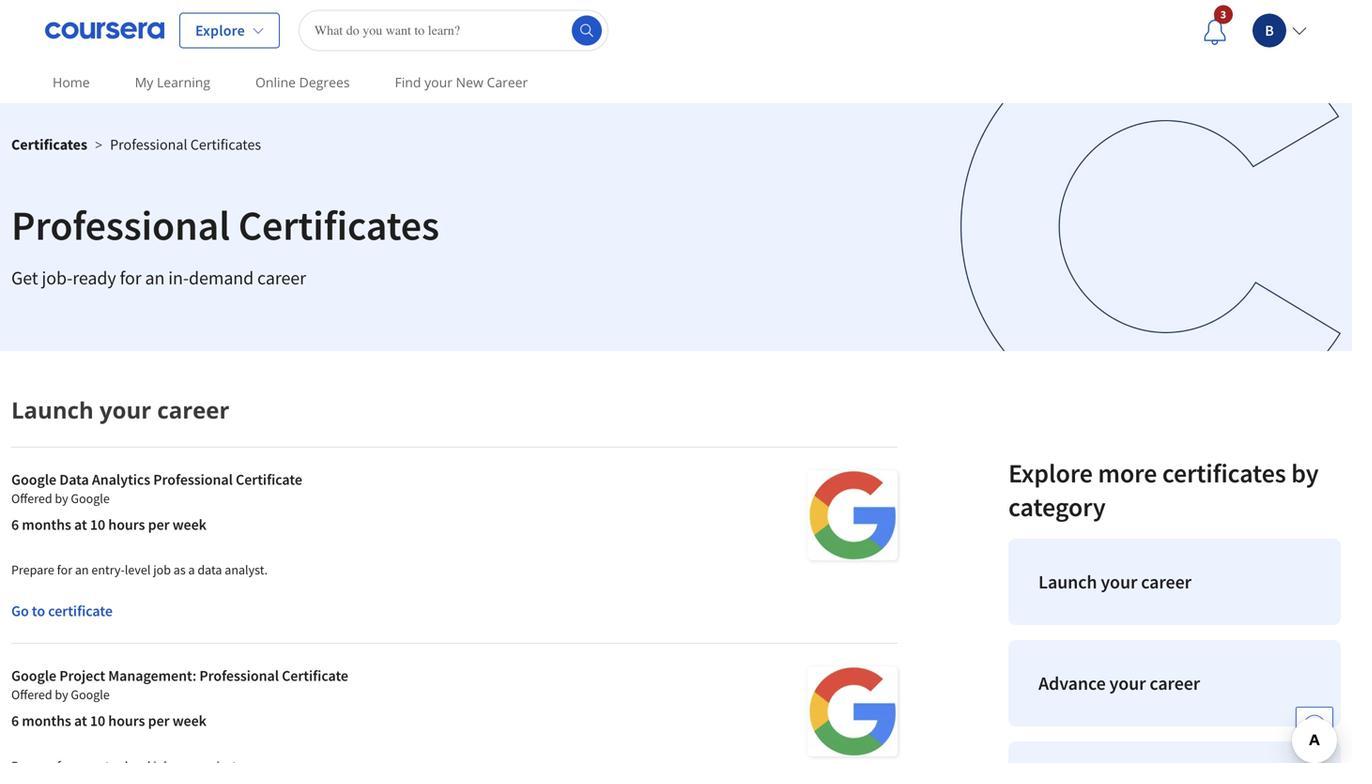 Task type: locate. For each thing, give the bounding box(es) containing it.
months
[[22, 516, 71, 534], [22, 712, 71, 731]]

by
[[1291, 457, 1319, 490], [55, 490, 68, 507], [55, 686, 68, 703]]

certificate for google data analytics professional certificate
[[236, 470, 302, 489]]

get
[[11, 266, 38, 290]]

certificate inside google data analytics professional certificate offered by google 6 months at 10 hours per week
[[236, 470, 302, 489]]

1 vertical spatial per
[[148, 712, 170, 731]]

0 horizontal spatial launch
[[11, 395, 94, 425]]

by inside the google project management: professional certificate offered by google 6 months at 10 hours per week
[[55, 686, 68, 703]]

career
[[487, 73, 528, 91]]

per up job
[[148, 516, 170, 534]]

1 10 from the top
[[90, 516, 105, 534]]

launch down category
[[1039, 570, 1097, 594]]

1 horizontal spatial for
[[120, 266, 141, 290]]

months down project
[[22, 712, 71, 731]]

certificates
[[11, 135, 87, 154], [190, 135, 261, 154], [238, 199, 439, 251]]

as
[[174, 562, 186, 578]]

1 vertical spatial 6
[[11, 712, 19, 731]]

explore
[[195, 21, 245, 40], [1009, 457, 1093, 490]]

certificate
[[236, 470, 302, 489], [282, 667, 348, 686]]

1 vertical spatial week
[[173, 712, 207, 731]]

for right prepare
[[57, 562, 72, 578]]

2 months from the top
[[22, 712, 71, 731]]

2 10 from the top
[[90, 712, 105, 731]]

for right ready
[[120, 266, 141, 290]]

google
[[11, 470, 56, 489], [71, 490, 110, 507], [11, 667, 56, 686], [71, 686, 110, 703]]

1 offered from the top
[[11, 490, 52, 507]]

job-
[[42, 266, 72, 290]]

0 vertical spatial an
[[145, 266, 165, 290]]

per
[[148, 516, 170, 534], [148, 712, 170, 731]]

0 horizontal spatial an
[[75, 562, 89, 578]]

0 horizontal spatial for
[[57, 562, 72, 578]]

months inside the google project management: professional certificate offered by google 6 months at 10 hours per week
[[22, 712, 71, 731]]

0 vertical spatial hours
[[108, 516, 145, 534]]

my learning link
[[127, 61, 218, 103]]

None search field
[[299, 10, 608, 51]]

explore inside the explore more certificates by category
[[1009, 457, 1093, 490]]

an left entry-
[[75, 562, 89, 578]]

hours inside the google project management: professional certificate offered by google 6 months at 10 hours per week
[[108, 712, 145, 731]]

your
[[425, 73, 453, 91], [99, 395, 151, 425], [1101, 570, 1138, 594], [1110, 672, 1146, 695]]

at for project
[[74, 712, 87, 731]]

1 vertical spatial certificate
[[282, 667, 348, 686]]

2 per from the top
[[148, 712, 170, 731]]

1 horizontal spatial launch your career
[[1039, 570, 1192, 594]]

1 vertical spatial months
[[22, 712, 71, 731]]

hours inside google data analytics professional certificate offered by google 6 months at 10 hours per week
[[108, 516, 145, 534]]

find your new career
[[395, 73, 528, 91]]

google image for google data analytics professional certificate
[[808, 470, 898, 561]]

1 vertical spatial explore
[[1009, 457, 1093, 490]]

offered down to
[[11, 686, 52, 703]]

0 vertical spatial certificate
[[236, 470, 302, 489]]

at down data
[[74, 516, 87, 534]]

2 google image from the top
[[808, 667, 898, 757]]

2 offered from the top
[[11, 686, 52, 703]]

to
[[32, 602, 45, 621]]

by right certificates
[[1291, 457, 1319, 490]]

b button
[[1241, 2, 1307, 59]]

week down the management: at the bottom of page
[[173, 712, 207, 731]]

week
[[173, 516, 207, 534], [173, 712, 207, 731]]

my
[[135, 73, 153, 91]]

1 hours from the top
[[108, 516, 145, 534]]

launch
[[11, 395, 94, 425], [1039, 570, 1097, 594]]

at for data
[[74, 516, 87, 534]]

0 vertical spatial at
[[74, 516, 87, 534]]

2 vertical spatial by
[[55, 686, 68, 703]]

1 6 from the top
[[11, 516, 19, 534]]

week for management:
[[173, 712, 207, 731]]

professional
[[110, 135, 187, 154], [11, 199, 230, 251], [153, 470, 233, 489], [199, 667, 279, 686]]

6
[[11, 516, 19, 534], [11, 712, 19, 731]]

by down project
[[55, 686, 68, 703]]

by down data
[[55, 490, 68, 507]]

months inside google data analytics professional certificate offered by google 6 months at 10 hours per week
[[22, 516, 71, 534]]

2 week from the top
[[173, 712, 207, 731]]

explore up 'learning'
[[195, 21, 245, 40]]

1 vertical spatial by
[[55, 490, 68, 507]]

professional up ready
[[11, 199, 230, 251]]

get job-ready for an in-demand career
[[11, 266, 306, 290]]

1 vertical spatial offered
[[11, 686, 52, 703]]

months up prepare
[[22, 516, 71, 534]]

at inside google data analytics professional certificate offered by google 6 months at 10 hours per week
[[74, 516, 87, 534]]

go to certificate
[[11, 602, 113, 621]]

10 up entry-
[[90, 516, 105, 534]]

job
[[153, 562, 171, 578]]

hours for management:
[[108, 712, 145, 731]]

1 week from the top
[[173, 516, 207, 534]]

0 vertical spatial google image
[[808, 470, 898, 561]]

1 vertical spatial 10
[[90, 712, 105, 731]]

an left in-
[[145, 266, 165, 290]]

professional right the management: at the bottom of page
[[199, 667, 279, 686]]

hours
[[108, 516, 145, 534], [108, 712, 145, 731]]

offered inside the google project management: professional certificate offered by google 6 months at 10 hours per week
[[11, 686, 52, 703]]

week up "a"
[[173, 516, 207, 534]]

1 horizontal spatial explore
[[1009, 457, 1093, 490]]

at down project
[[74, 712, 87, 731]]

launch inside list
[[1039, 570, 1097, 594]]

per inside the google project management: professional certificate offered by google 6 months at 10 hours per week
[[148, 712, 170, 731]]

professional right 'analytics'
[[153, 470, 233, 489]]

months for data
[[22, 516, 71, 534]]

week inside the google project management: professional certificate offered by google 6 months at 10 hours per week
[[173, 712, 207, 731]]

1 at from the top
[[74, 516, 87, 534]]

0 horizontal spatial explore
[[195, 21, 245, 40]]

certificate inside the google project management: professional certificate offered by google 6 months at 10 hours per week
[[282, 667, 348, 686]]

0 vertical spatial 6
[[11, 516, 19, 534]]

0 vertical spatial week
[[173, 516, 207, 534]]

google image for google project management: professional certificate
[[808, 667, 898, 757]]

0 vertical spatial offered
[[11, 490, 52, 507]]

1 horizontal spatial launch
[[1039, 570, 1097, 594]]

advance
[[1039, 672, 1106, 695]]

offered inside google data analytics professional certificate offered by google 6 months at 10 hours per week
[[11, 490, 52, 507]]

2 6 from the top
[[11, 712, 19, 731]]

data
[[198, 562, 222, 578]]

10
[[90, 516, 105, 534], [90, 712, 105, 731]]

analytics
[[92, 470, 150, 489]]

offered
[[11, 490, 52, 507], [11, 686, 52, 703]]

certificates
[[1162, 457, 1286, 490]]

list
[[1001, 532, 1348, 763]]

1 vertical spatial google image
[[808, 667, 898, 757]]

6 inside google data analytics professional certificate offered by google 6 months at 10 hours per week
[[11, 516, 19, 534]]

certificate for google project management: professional certificate
[[282, 667, 348, 686]]

1 per from the top
[[148, 516, 170, 534]]

10 inside the google project management: professional certificate offered by google 6 months at 10 hours per week
[[90, 712, 105, 731]]

an
[[145, 266, 165, 290], [75, 562, 89, 578]]

1 vertical spatial launch your career
[[1039, 570, 1192, 594]]

offered up prepare
[[11, 490, 52, 507]]

explore inside explore popup button
[[195, 21, 245, 40]]

per down the management: at the bottom of page
[[148, 712, 170, 731]]

0 vertical spatial 10
[[90, 516, 105, 534]]

1 vertical spatial hours
[[108, 712, 145, 731]]

0 vertical spatial for
[[120, 266, 141, 290]]

2 at from the top
[[74, 712, 87, 731]]

by inside google data analytics professional certificate offered by google 6 months at 10 hours per week
[[55, 490, 68, 507]]

explore up category
[[1009, 457, 1093, 490]]

0 vertical spatial explore
[[195, 21, 245, 40]]

career
[[257, 266, 306, 290], [157, 395, 229, 425], [1141, 570, 1192, 594], [1150, 672, 1200, 695]]

0 vertical spatial months
[[22, 516, 71, 534]]

week for analytics
[[173, 516, 207, 534]]

>
[[95, 136, 102, 154]]

launch your career
[[11, 395, 229, 425], [1039, 570, 1192, 594]]

6 inside the google project management: professional certificate offered by google 6 months at 10 hours per week
[[11, 712, 19, 731]]

2 hours from the top
[[108, 712, 145, 731]]

google image
[[808, 470, 898, 561], [808, 667, 898, 757]]

launch your career link
[[1009, 539, 1341, 625]]

entry-
[[91, 562, 125, 578]]

hours down the management: at the bottom of page
[[108, 712, 145, 731]]

online
[[255, 73, 296, 91]]

week inside google data analytics professional certificate offered by google 6 months at 10 hours per week
[[173, 516, 207, 534]]

0 horizontal spatial launch your career
[[11, 395, 229, 425]]

launch your career inside list
[[1039, 570, 1192, 594]]

1 months from the top
[[22, 516, 71, 534]]

list containing launch your career
[[1001, 532, 1348, 763]]

explore for explore
[[195, 21, 245, 40]]

10 inside google data analytics professional certificate offered by google 6 months at 10 hours per week
[[90, 516, 105, 534]]

at inside the google project management: professional certificate offered by google 6 months at 10 hours per week
[[74, 712, 87, 731]]

10 down project
[[90, 712, 105, 731]]

a
[[188, 562, 195, 578]]

launch up data
[[11, 395, 94, 425]]

1 vertical spatial at
[[74, 712, 87, 731]]

for
[[120, 266, 141, 290], [57, 562, 72, 578]]

per for analytics
[[148, 516, 170, 534]]

per inside google data analytics professional certificate offered by google 6 months at 10 hours per week
[[148, 516, 170, 534]]

0 vertical spatial by
[[1291, 457, 1319, 490]]

1 google image from the top
[[808, 470, 898, 561]]

hours down 'analytics'
[[108, 516, 145, 534]]

coursera image
[[45, 15, 164, 46]]

at
[[74, 516, 87, 534], [74, 712, 87, 731]]

0 vertical spatial per
[[148, 516, 170, 534]]

1 vertical spatial launch
[[1039, 570, 1097, 594]]

by inside the explore more certificates by category
[[1291, 457, 1319, 490]]



Task type: vqa. For each thing, say whether or not it's contained in the screenshot.
The Find Your New Career
yes



Task type: describe. For each thing, give the bounding box(es) containing it.
by for google data analytics professional certificate
[[55, 490, 68, 507]]

professional right '>'
[[110, 135, 187, 154]]

certificate
[[48, 602, 113, 621]]

explore button
[[179, 13, 280, 48]]

hours for analytics
[[108, 516, 145, 534]]

explore for explore more certificates by category
[[1009, 457, 1093, 490]]

professional inside the google project management: professional certificate offered by google 6 months at 10 hours per week
[[199, 667, 279, 686]]

ready
[[72, 266, 116, 290]]

offered for google data analytics professional certificate
[[11, 490, 52, 507]]

advance your career link
[[1009, 640, 1341, 727]]

home link
[[45, 61, 97, 103]]

my learning
[[135, 73, 210, 91]]

3
[[1221, 7, 1227, 22]]

help center image
[[1303, 715, 1326, 737]]

10 for data
[[90, 516, 105, 534]]

1 vertical spatial for
[[57, 562, 72, 578]]

demand
[[189, 266, 254, 290]]

google left data
[[11, 470, 56, 489]]

more
[[1098, 457, 1157, 490]]

3 button
[[1189, 4, 1241, 57]]

offered for google project management: professional certificate
[[11, 686, 52, 703]]

google left project
[[11, 667, 56, 686]]

months for project
[[22, 712, 71, 731]]

google data analytics professional certificate offered by google 6 months at 10 hours per week
[[11, 470, 302, 534]]

1 horizontal spatial an
[[145, 266, 165, 290]]

advance your career
[[1039, 672, 1200, 695]]

find
[[395, 73, 421, 91]]

6 for google data analytics professional certificate
[[11, 516, 19, 534]]

new
[[456, 73, 483, 91]]

What do you want to learn? text field
[[299, 10, 608, 51]]

prepare
[[11, 562, 54, 578]]

in-
[[168, 266, 189, 290]]

0 vertical spatial launch your career
[[11, 395, 229, 425]]

learning
[[157, 73, 210, 91]]

home
[[53, 73, 90, 91]]

level
[[125, 562, 151, 578]]

project
[[59, 667, 105, 686]]

6 for google project management: professional certificate
[[11, 712, 19, 731]]

certificates link
[[11, 135, 87, 154]]

certificates > professional certificates
[[11, 135, 261, 154]]

google project management: professional certificate offered by google 6 months at 10 hours per week
[[11, 667, 348, 731]]

google down data
[[71, 490, 110, 507]]

by for google project management: professional certificate
[[55, 686, 68, 703]]

online degrees link
[[248, 61, 357, 103]]

0 vertical spatial launch
[[11, 395, 94, 425]]

degrees
[[299, 73, 350, 91]]

analyst.
[[225, 562, 268, 578]]

management:
[[108, 667, 196, 686]]

professional inside google data analytics professional certificate offered by google 6 months at 10 hours per week
[[153, 470, 233, 489]]

find your new career link
[[387, 61, 535, 103]]

go
[[11, 602, 29, 621]]

online degrees
[[255, 73, 350, 91]]

prepare for an entry-level job as a data analyst.
[[11, 562, 268, 578]]

10 for project
[[90, 712, 105, 731]]

google down project
[[71, 686, 110, 703]]

professional certificates
[[11, 199, 439, 251]]

professional certificates link
[[110, 135, 261, 154]]

b
[[1265, 21, 1274, 40]]

per for management:
[[148, 712, 170, 731]]

category
[[1009, 491, 1106, 524]]

data
[[59, 470, 89, 489]]

1 vertical spatial an
[[75, 562, 89, 578]]

explore more certificates by category
[[1009, 457, 1319, 524]]



